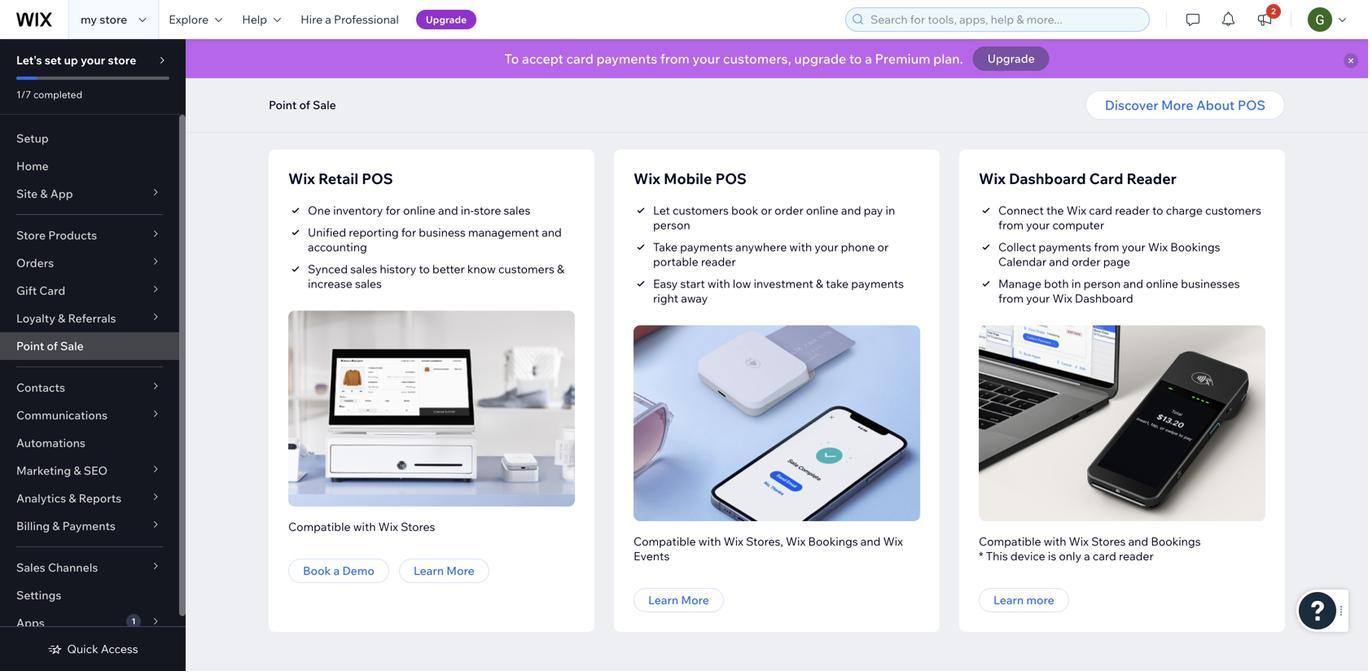 Task type: vqa. For each thing, say whether or not it's contained in the screenshot.
the subscribe
no



Task type: describe. For each thing, give the bounding box(es) containing it.
from up page
[[1094, 240, 1119, 254]]

quick
[[67, 642, 98, 656]]

0 vertical spatial dashboard
[[1009, 169, 1086, 188]]

only
[[1059, 549, 1082, 563]]

unified
[[308, 225, 346, 239]]

learn for wix dashboard card reader
[[994, 593, 1024, 607]]

automations link
[[0, 429, 179, 457]]

bookings for wix mobile pos
[[808, 534, 858, 549]]

reader inside compatible with wix stores and bookings * this device is only a card reader
[[1119, 549, 1154, 563]]

hire a professional link
[[291, 0, 409, 39]]

up
[[64, 53, 78, 67]]

online inside connect the wix card reader to charge customers from your computer collect payments from your wix bookings calendar and order page manage both in person and online businesses from your wix dashboard
[[1146, 277, 1179, 291]]

quick access button
[[48, 642, 138, 656]]

pos up inventory
[[362, 169, 393, 188]]

marketing
[[16, 463, 71, 478]]

investment
[[754, 277, 813, 291]]

wix retail pos
[[288, 169, 393, 188]]

& for payments
[[52, 519, 60, 533]]

order inside connect the wix card reader to charge customers from your computer collect payments from your wix bookings calendar and order page manage both in person and online businesses from your wix dashboard
[[1072, 255, 1101, 269]]

of for point of sale link
[[47, 339, 58, 353]]

.
[[312, 82, 315, 98]]

sales channels button
[[0, 554, 179, 582]]

gift card button
[[0, 277, 179, 305]]

let's set up your store
[[16, 53, 136, 67]]

in inside let customers book or order online and pay in person take payments anywhere with your phone or portable reader easy start with low investment & take payments right away
[[886, 203, 895, 217]]

take
[[826, 277, 849, 291]]

a for book a demo
[[334, 564, 340, 578]]

Search for tools, apps, help & more... field
[[866, 8, 1144, 31]]

upgrade button inside alert
[[973, 46, 1050, 71]]

and inside compatible with wix stores, wix bookings and wix events
[[861, 534, 881, 549]]

discover more about pos
[[1105, 97, 1266, 113]]

pos up book
[[716, 169, 747, 188]]

setup link
[[0, 125, 179, 152]]

stores for card
[[1091, 534, 1126, 549]]

person inside connect the wix card reader to charge customers from your computer collect payments from your wix bookings calendar and order page manage both in person and online businesses from your wix dashboard
[[1084, 277, 1121, 291]]

hire
[[301, 12, 323, 26]]

stores for pos
[[401, 520, 435, 534]]

professional
[[334, 12, 399, 26]]

learn more button
[[979, 588, 1069, 613]]

learn more
[[994, 593, 1055, 607]]

& for referrals
[[58, 311, 65, 325]]

wix mobile pos
[[634, 169, 747, 188]]

right
[[653, 291, 679, 305]]

phone
[[841, 240, 875, 254]]

both
[[1044, 277, 1069, 291]]

bookings for wix dashboard card reader
[[1151, 534, 1201, 549]]

charge
[[1166, 203, 1203, 217]]

easy
[[653, 277, 678, 291]]

0 horizontal spatial learn
[[414, 564, 444, 578]]

this
[[986, 549, 1008, 563]]

and inside compatible with wix stores and bookings * this device is only a card reader
[[1129, 534, 1149, 549]]

app
[[50, 187, 73, 201]]

plan.
[[933, 50, 963, 67]]

from inside alert
[[660, 50, 690, 67]]

learn more for the left learn more button
[[414, 564, 475, 578]]

to inside one inventory for online and in-store sales unified reporting for business management and accounting synced sales history to better know customers & increase sales
[[419, 262, 430, 276]]

analytics & reports button
[[0, 485, 179, 512]]

increase
[[308, 277, 353, 291]]

premium
[[875, 50, 931, 67]]

0 horizontal spatial or
[[597, 82, 610, 98]]

better
[[432, 262, 465, 276]]

pos down to accept card payments from your customers, upgrade to a premium plan.
[[682, 82, 710, 98]]

reports
[[79, 491, 122, 505]]

connect for connect the wix card reader to charge customers from your computer collect payments from your wix bookings calendar and order page manage both in person and online businesses from your wix dashboard
[[999, 203, 1044, 217]]

3 .
[[304, 82, 315, 98]]

store inside one inventory for online and in-store sales unified reporting for business management and accounting synced sales history to better know customers & increase sales
[[474, 203, 501, 217]]

compatible with wix stores, wix bookings and wix events
[[634, 534, 903, 563]]

computer
[[1053, 218, 1105, 232]]

start
[[680, 277, 705, 291]]

let
[[653, 203, 670, 217]]

1
[[132, 616, 136, 626]]

& for reports
[[69, 491, 76, 505]]

billing & payments button
[[0, 512, 179, 540]]

upgrade
[[794, 50, 846, 67]]

a inside to accept card payments from your customers, upgrade to a premium plan. alert
[[865, 50, 872, 67]]

stores,
[[746, 534, 783, 549]]

and inside let customers book or order online and pay in person take payments anywhere with your phone or portable reader easy start with low investment & take payments right away
[[841, 203, 861, 217]]

point for point of sale button in the top left of the page
[[269, 98, 297, 112]]

point of sale button
[[261, 93, 344, 117]]

accounting
[[308, 240, 367, 254]]

away
[[681, 291, 708, 305]]

compatible with wix stores
[[288, 520, 435, 534]]

customers inside connect the wix card reader to charge customers from your computer collect payments from your wix bookings calendar and order page manage both in person and online businesses from your wix dashboard
[[1206, 203, 1262, 217]]

book
[[731, 203, 758, 217]]

manage
[[999, 277, 1042, 291]]

& inside one inventory for online and in-store sales unified reporting for business management and accounting synced sales history to better know customers & increase sales
[[557, 262, 565, 276]]

the
[[1047, 203, 1064, 217]]

1/7 completed
[[16, 88, 82, 101]]

orders button
[[0, 249, 179, 277]]

site & app button
[[0, 180, 179, 208]]

analytics
[[16, 491, 66, 505]]

book
[[303, 564, 331, 578]]

sidebar element
[[0, 39, 186, 671]]

setup
[[16, 131, 49, 145]]

dashboard inside connect the wix card reader to charge customers from your computer collect payments from your wix bookings calendar and order page manage both in person and online businesses from your wix dashboard
[[1075, 291, 1134, 305]]

let customers book or order online and pay in person take payments anywhere with your phone or portable reader easy start with low investment & take payments right away
[[653, 203, 904, 305]]

1/7
[[16, 88, 31, 101]]

my store
[[81, 12, 127, 26]]

home link
[[0, 152, 179, 180]]

payments inside connect the wix card reader to charge customers from your computer collect payments from your wix bookings calendar and order page manage both in person and online businesses from your wix dashboard
[[1039, 240, 1092, 254]]

sales up the management
[[504, 203, 531, 217]]

set
[[45, 53, 61, 67]]

one inventory for online and in-store sales unified reporting for business management and accounting synced sales history to better know customers & increase sales
[[308, 203, 565, 291]]

person inside let customers book or order online and pay in person take payments anywhere with your phone or portable reader easy start with low investment & take payments right away
[[653, 218, 690, 232]]

online inside let customers book or order online and pay in person take payments anywhere with your phone or portable reader easy start with low investment & take payments right away
[[806, 203, 839, 217]]

store products
[[16, 228, 97, 242]]

know
[[467, 262, 496, 276]]

with for wix mobile pos
[[699, 534, 721, 549]]

analytics & reports
[[16, 491, 122, 505]]

2 button
[[1247, 0, 1283, 39]]

my
[[81, 12, 97, 26]]

loyalty & referrals
[[16, 311, 116, 325]]

your up page
[[1122, 240, 1146, 254]]

events
[[634, 549, 670, 563]]

explore
[[169, 12, 209, 26]]

1 horizontal spatial card
[[1090, 169, 1124, 188]]

book a demo button
[[288, 559, 389, 583]]

apps
[[16, 616, 45, 630]]

history
[[380, 262, 416, 276]]

of for point of sale button in the top left of the page
[[299, 98, 310, 112]]

card inside compatible with wix stores and bookings * this device is only a card reader
[[1093, 549, 1117, 563]]

bookings inside connect the wix card reader to charge customers from your computer collect payments from your wix bookings calendar and order page manage both in person and online businesses from your wix dashboard
[[1171, 240, 1221, 254]]

quick access
[[67, 642, 138, 656]]



Task type: locate. For each thing, give the bounding box(es) containing it.
your down the
[[1026, 218, 1050, 232]]

1 vertical spatial point
[[16, 339, 44, 353]]

3
[[304, 82, 312, 98]]

1 horizontal spatial order
[[1072, 255, 1101, 269]]

learn down events
[[648, 593, 679, 607]]

connect the wix card reader to charge customers from your computer collect payments from your wix bookings calendar and order page manage both in person and online businesses from your wix dashboard
[[999, 203, 1262, 305]]

1 horizontal spatial person
[[1084, 277, 1121, 291]]

demo
[[342, 564, 375, 578]]

1 vertical spatial store
[[108, 53, 136, 67]]

2 horizontal spatial online
[[1146, 277, 1179, 291]]

sale down loyalty & referrals
[[60, 339, 84, 353]]

store inside sidebar element
[[108, 53, 136, 67]]

1 vertical spatial more
[[447, 564, 475, 578]]

from up collect at the top right of the page
[[999, 218, 1024, 232]]

0 vertical spatial learn more
[[414, 564, 475, 578]]

2 horizontal spatial compatible
[[979, 534, 1041, 549]]

channels
[[48, 560, 98, 575]]

1 vertical spatial in
[[1072, 277, 1081, 291]]

& right site
[[40, 187, 48, 201]]

pos right about
[[1238, 97, 1266, 113]]

a left premium
[[865, 50, 872, 67]]

1 horizontal spatial sale
[[313, 98, 336, 112]]

management
[[468, 225, 539, 239]]

1 horizontal spatial customers
[[673, 203, 729, 217]]

point left 3
[[269, 98, 297, 112]]

1 vertical spatial sale
[[60, 339, 84, 353]]

& left reports
[[69, 491, 76, 505]]

or right phone
[[878, 240, 889, 254]]

with left low
[[708, 277, 730, 291]]

person down page
[[1084, 277, 1121, 291]]

learn left more
[[994, 593, 1024, 607]]

1 vertical spatial order
[[1072, 255, 1101, 269]]

customers down wix mobile pos
[[673, 203, 729, 217]]

card right gift
[[39, 283, 65, 298]]

for up reporting
[[386, 203, 401, 217]]

a right hire in the left of the page
[[325, 12, 331, 26]]

with right anywhere
[[790, 240, 812, 254]]

your right up
[[81, 53, 105, 67]]

synced
[[308, 262, 348, 276]]

0 vertical spatial connect
[[330, 82, 382, 98]]

& left take
[[816, 277, 823, 291]]

bookings inside compatible with wix stores and bookings * this device is only a card reader
[[1151, 534, 1201, 549]]

stores inside compatible with wix stores and bookings * this device is only a card reader
[[1091, 534, 1126, 549]]

0 vertical spatial of
[[299, 98, 310, 112]]

0 horizontal spatial online
[[403, 203, 436, 217]]

1 horizontal spatial learn more
[[648, 593, 709, 607]]

your inside to accept card payments from your customers, upgrade to a premium plan. alert
[[693, 50, 720, 67]]

0 vertical spatial in
[[886, 203, 895, 217]]

your inside let customers book or order online and pay in person take payments anywhere with your phone or portable reader easy start with low investment & take payments right away
[[815, 240, 839, 254]]

1 horizontal spatial upgrade button
[[973, 46, 1050, 71]]

0 horizontal spatial of
[[47, 339, 58, 353]]

with left stores,
[[699, 534, 721, 549]]

*
[[979, 549, 984, 563]]

one
[[308, 203, 331, 217]]

with for wix dashboard card reader
[[1044, 534, 1067, 549]]

point down loyalty
[[16, 339, 44, 353]]

to
[[849, 50, 862, 67], [469, 82, 482, 98], [1153, 203, 1164, 217], [419, 262, 430, 276]]

wix
[[288, 169, 315, 188], [634, 169, 661, 188], [979, 169, 1006, 188], [1067, 203, 1087, 217], [1148, 240, 1168, 254], [1053, 291, 1072, 305], [378, 520, 398, 534], [724, 534, 744, 549], [786, 534, 806, 549], [883, 534, 903, 549], [1069, 534, 1089, 549]]

mobile
[[664, 169, 712, 188]]

reporting
[[349, 225, 399, 239]]

billing
[[16, 519, 50, 533]]

person down let on the top left
[[653, 218, 690, 232]]

payments down computer
[[1039, 240, 1092, 254]]

dashboard up the
[[1009, 169, 1086, 188]]

to accept card payments from your customers, upgrade to a premium plan.
[[504, 50, 963, 67]]

payments
[[597, 50, 657, 67], [680, 240, 733, 254], [1039, 240, 1092, 254], [851, 277, 904, 291]]

upgrade inside alert
[[988, 51, 1035, 66]]

2 vertical spatial or
[[878, 240, 889, 254]]

sale for point of sale link
[[60, 339, 84, 353]]

or right mobile on the top
[[597, 82, 610, 98]]

seo
[[84, 463, 108, 478]]

& inside "popup button"
[[52, 519, 60, 533]]

connect for connect a card reader to your retail, mobile or dashboard pos
[[330, 82, 382, 98]]

dashboard
[[613, 82, 679, 98]]

compatible for retail
[[288, 520, 351, 534]]

0 vertical spatial point
[[269, 98, 297, 112]]

2 vertical spatial store
[[474, 203, 501, 217]]

from
[[660, 50, 690, 67], [999, 218, 1024, 232], [1094, 240, 1119, 254], [999, 291, 1024, 305]]

your left phone
[[815, 240, 839, 254]]

compatible for dashboard
[[979, 534, 1041, 549]]

in right pay
[[886, 203, 895, 217]]

1 horizontal spatial more
[[681, 593, 709, 607]]

0 horizontal spatial learn more
[[414, 564, 475, 578]]

more
[[1027, 593, 1055, 607]]

0 vertical spatial order
[[775, 203, 804, 217]]

point
[[269, 98, 297, 112], [16, 339, 44, 353]]

0 vertical spatial for
[[386, 203, 401, 217]]

your inside sidebar element
[[81, 53, 105, 67]]

1 vertical spatial for
[[401, 225, 416, 239]]

compatible inside compatible with wix stores, wix bookings and wix events
[[634, 534, 696, 549]]

sale inside button
[[313, 98, 336, 112]]

sale inside sidebar element
[[60, 339, 84, 353]]

learn more for the bottom learn more button
[[648, 593, 709, 607]]

1 vertical spatial upgrade button
[[973, 46, 1050, 71]]

reader inside let customers book or order online and pay in person take payments anywhere with your phone or portable reader easy start with low investment & take payments right away
[[701, 255, 736, 269]]

loyalty & referrals button
[[0, 305, 179, 332]]

anywhere
[[736, 240, 787, 254]]

1 vertical spatial upgrade
[[988, 51, 1035, 66]]

store up the management
[[474, 203, 501, 217]]

1 vertical spatial connect
[[999, 203, 1044, 217]]

upgrade right professional
[[426, 13, 467, 26]]

connect a card reader to your retail, mobile or dashboard pos
[[330, 82, 710, 98]]

orders
[[16, 256, 54, 270]]

point of sale inside sidebar element
[[16, 339, 84, 353]]

reader inside connect the wix card reader to charge customers from your computer collect payments from your wix bookings calendar and order page manage both in person and online businesses from your wix dashboard
[[1115, 203, 1150, 217]]

0 horizontal spatial in
[[886, 203, 895, 217]]

to inside alert
[[849, 50, 862, 67]]

1 horizontal spatial learn
[[648, 593, 679, 607]]

customers right charge
[[1206, 203, 1262, 217]]

customers
[[673, 203, 729, 217], [1206, 203, 1262, 217], [498, 262, 555, 276]]

of inside sidebar element
[[47, 339, 58, 353]]

0 vertical spatial learn more button
[[399, 559, 489, 583]]

bookings inside compatible with wix stores, wix bookings and wix events
[[808, 534, 858, 549]]

retail,
[[515, 82, 549, 98]]

connect right the .
[[330, 82, 382, 98]]

1 vertical spatial person
[[1084, 277, 1121, 291]]

products
[[48, 228, 97, 242]]

0 horizontal spatial person
[[653, 218, 690, 232]]

automations
[[16, 436, 85, 450]]

point of sale link
[[0, 332, 179, 360]]

1 horizontal spatial in
[[1072, 277, 1081, 291]]

0 horizontal spatial upgrade button
[[416, 10, 477, 29]]

order right book
[[775, 203, 804, 217]]

0 vertical spatial stores
[[401, 520, 435, 534]]

reader
[[425, 82, 466, 98], [1115, 203, 1150, 217], [701, 255, 736, 269], [1119, 549, 1154, 563]]

online up business
[[403, 203, 436, 217]]

& left seo
[[74, 463, 81, 478]]

in
[[886, 203, 895, 217], [1072, 277, 1081, 291]]

sale for point of sale button in the top left of the page
[[313, 98, 336, 112]]

0 horizontal spatial more
[[447, 564, 475, 578]]

page
[[1103, 255, 1130, 269]]

card inside alert
[[566, 50, 594, 67]]

card
[[1090, 169, 1124, 188], [39, 283, 65, 298]]

0 horizontal spatial order
[[775, 203, 804, 217]]

a
[[325, 12, 331, 26], [865, 50, 872, 67], [385, 82, 392, 98], [1084, 549, 1090, 563], [334, 564, 340, 578]]

online left pay
[[806, 203, 839, 217]]

0 horizontal spatial point
[[16, 339, 44, 353]]

connect left the
[[999, 203, 1044, 217]]

your left customers, on the right top of page
[[693, 50, 720, 67]]

gift
[[16, 283, 37, 298]]

0 horizontal spatial for
[[386, 203, 401, 217]]

let's
[[16, 53, 42, 67]]

online inside one inventory for online and in-store sales unified reporting for business management and accounting synced sales history to better know customers & increase sales
[[403, 203, 436, 217]]

to left retail,
[[469, 82, 482, 98]]

payments right take
[[851, 277, 904, 291]]

or
[[597, 82, 610, 98], [761, 203, 772, 217], [878, 240, 889, 254]]

& right know
[[557, 262, 565, 276]]

gift card
[[16, 283, 65, 298]]

customers inside one inventory for online and in-store sales unified reporting for business management and accounting synced sales history to better know customers & increase sales
[[498, 262, 555, 276]]

a inside hire a professional link
[[325, 12, 331, 26]]

reader
[[1127, 169, 1177, 188]]

compatible up book
[[288, 520, 351, 534]]

store
[[100, 12, 127, 26], [108, 53, 136, 67], [474, 203, 501, 217]]

wix dashboard card reader
[[979, 169, 1177, 188]]

2 horizontal spatial more
[[1162, 97, 1194, 113]]

site & app
[[16, 187, 73, 201]]

your left retail,
[[484, 82, 512, 98]]

help button
[[232, 0, 291, 39]]

order inside let customers book or order online and pay in person take payments anywhere with your phone or portable reader easy start with low investment & take payments right away
[[775, 203, 804, 217]]

sale
[[313, 98, 336, 112], [60, 339, 84, 353]]

sales channels
[[16, 560, 98, 575]]

point of sale inside button
[[269, 98, 336, 112]]

learn
[[414, 564, 444, 578], [648, 593, 679, 607], [994, 593, 1024, 607]]

collect
[[999, 240, 1036, 254]]

a inside book a demo button
[[334, 564, 340, 578]]

1 horizontal spatial for
[[401, 225, 416, 239]]

0 vertical spatial store
[[100, 12, 127, 26]]

contacts
[[16, 380, 65, 395]]

to left better
[[419, 262, 430, 276]]

contacts button
[[0, 374, 179, 402]]

to
[[504, 50, 519, 67]]

to accept card payments from your customers, upgrade to a premium plan. alert
[[186, 39, 1368, 78]]

0 horizontal spatial learn more button
[[399, 559, 489, 583]]

from down manage
[[999, 291, 1024, 305]]

book a demo
[[303, 564, 375, 578]]

sales down history
[[355, 277, 382, 291]]

1 horizontal spatial point
[[269, 98, 297, 112]]

more inside "button"
[[1162, 97, 1194, 113]]

customers inside let customers book or order online and pay in person take payments anywhere with your phone or portable reader easy start with low investment & take payments right away
[[673, 203, 729, 217]]

point inside button
[[269, 98, 297, 112]]

1 horizontal spatial connect
[[999, 203, 1044, 217]]

store right my
[[100, 12, 127, 26]]

mobile
[[552, 82, 594, 98]]

2 horizontal spatial learn
[[994, 593, 1024, 607]]

of down loyalty & referrals
[[47, 339, 58, 353]]

portable
[[653, 255, 699, 269]]

retail
[[318, 169, 359, 188]]

upgrade down search for tools, apps, help & more... field on the top of page
[[988, 51, 1035, 66]]

point for point of sale link
[[16, 339, 44, 353]]

and
[[438, 203, 458, 217], [841, 203, 861, 217], [542, 225, 562, 239], [1049, 255, 1069, 269], [1124, 277, 1144, 291], [861, 534, 881, 549], [1129, 534, 1149, 549]]

in inside connect the wix card reader to charge customers from your computer collect payments from your wix bookings calendar and order page manage both in person and online businesses from your wix dashboard
[[1072, 277, 1081, 291]]

payments
[[62, 519, 116, 533]]

learn inside button
[[994, 593, 1024, 607]]

pay
[[864, 203, 883, 217]]

a inside compatible with wix stores and bookings * this device is only a card reader
[[1084, 549, 1090, 563]]

0 horizontal spatial upgrade
[[426, 13, 467, 26]]

online left businesses
[[1146, 277, 1179, 291]]

0 horizontal spatial card
[[39, 283, 65, 298]]

card left reader on the right of the page
[[1090, 169, 1124, 188]]

pos inside "button"
[[1238, 97, 1266, 113]]

1 horizontal spatial learn more button
[[634, 588, 724, 613]]

0 vertical spatial or
[[597, 82, 610, 98]]

home
[[16, 159, 49, 173]]

with up demo
[[353, 520, 376, 534]]

1 horizontal spatial upgrade
[[988, 51, 1035, 66]]

0 horizontal spatial stores
[[401, 520, 435, 534]]

calendar
[[999, 255, 1047, 269]]

to right upgrade at the top of the page
[[849, 50, 862, 67]]

& inside dropdown button
[[69, 491, 76, 505]]

payments inside alert
[[597, 50, 657, 67]]

upgrade button down search for tools, apps, help & more... field on the top of page
[[973, 46, 1050, 71]]

1 vertical spatial dashboard
[[1075, 291, 1134, 305]]

access
[[101, 642, 138, 656]]

point of sale for point of sale button in the top left of the page
[[269, 98, 336, 112]]

is
[[1048, 549, 1057, 563]]

with inside compatible with wix stores, wix bookings and wix events
[[699, 534, 721, 549]]

& for seo
[[74, 463, 81, 478]]

0 horizontal spatial connect
[[330, 82, 382, 98]]

to inside connect the wix card reader to charge customers from your computer collect payments from your wix bookings calendar and order page manage both in person and online businesses from your wix dashboard
[[1153, 203, 1164, 217]]

low
[[733, 277, 751, 291]]

0 vertical spatial person
[[653, 218, 690, 232]]

& right loyalty
[[58, 311, 65, 325]]

a down professional
[[385, 82, 392, 98]]

with up is
[[1044, 534, 1067, 549]]

1 vertical spatial stores
[[1091, 534, 1126, 549]]

compatible for mobile
[[634, 534, 696, 549]]

of left the .
[[299, 98, 310, 112]]

compatible up this
[[979, 534, 1041, 549]]

& right billing
[[52, 519, 60, 533]]

about
[[1197, 97, 1235, 113]]

0 horizontal spatial compatible
[[288, 520, 351, 534]]

& inside "popup button"
[[58, 311, 65, 325]]

point inside sidebar element
[[16, 339, 44, 353]]

compatible with wix stores and bookings * this device is only a card reader
[[979, 534, 1201, 563]]

sales left history
[[350, 262, 377, 276]]

payments up the dashboard
[[597, 50, 657, 67]]

1 vertical spatial point of sale
[[16, 339, 84, 353]]

sales
[[504, 203, 531, 217], [350, 262, 377, 276], [355, 277, 382, 291]]

learn right demo
[[414, 564, 444, 578]]

1 horizontal spatial or
[[761, 203, 772, 217]]

1 horizontal spatial point of sale
[[269, 98, 336, 112]]

a right only
[[1084, 549, 1090, 563]]

a right book
[[334, 564, 340, 578]]

with inside compatible with wix stores and bookings * this device is only a card reader
[[1044, 534, 1067, 549]]

compatible inside compatible with wix stores and bookings * this device is only a card reader
[[979, 534, 1041, 549]]

store down my store
[[108, 53, 136, 67]]

dashboard down page
[[1075, 291, 1134, 305]]

your down manage
[[1026, 291, 1050, 305]]

0 vertical spatial upgrade
[[426, 13, 467, 26]]

1 vertical spatial learn more
[[648, 593, 709, 607]]

1 vertical spatial card
[[39, 283, 65, 298]]

customers down the management
[[498, 262, 555, 276]]

0 vertical spatial upgrade button
[[416, 10, 477, 29]]

0 horizontal spatial sale
[[60, 339, 84, 353]]

of inside button
[[299, 98, 310, 112]]

connect inside connect the wix card reader to charge customers from your computer collect payments from your wix bookings calendar and order page manage both in person and online businesses from your wix dashboard
[[999, 203, 1044, 217]]

upgrade button right professional
[[416, 10, 477, 29]]

businesses
[[1181, 277, 1240, 291]]

0 horizontal spatial point of sale
[[16, 339, 84, 353]]

2 vertical spatial more
[[681, 593, 709, 607]]

site
[[16, 187, 38, 201]]

1 vertical spatial learn more button
[[634, 588, 724, 613]]

& inside let customers book or order online and pay in person take payments anywhere with your phone or portable reader easy start with low investment & take payments right away
[[816, 277, 823, 291]]

2 horizontal spatial customers
[[1206, 203, 1262, 217]]

0 vertical spatial point of sale
[[269, 98, 336, 112]]

1 vertical spatial or
[[761, 203, 772, 217]]

1 vertical spatial of
[[47, 339, 58, 353]]

learn more
[[414, 564, 475, 578], [648, 593, 709, 607]]

for left business
[[401, 225, 416, 239]]

in-
[[461, 203, 474, 217]]

1 horizontal spatial of
[[299, 98, 310, 112]]

accept
[[522, 50, 563, 67]]

sale right 3
[[313, 98, 336, 112]]

upgrade for upgrade button in the alert
[[988, 51, 1035, 66]]

to left charge
[[1153, 203, 1164, 217]]

upgrade button
[[416, 10, 477, 29], [973, 46, 1050, 71]]

wix inside compatible with wix stores and bookings * this device is only a card reader
[[1069, 534, 1089, 549]]

order left page
[[1072, 255, 1101, 269]]

with for wix retail pos
[[353, 520, 376, 534]]

from up the dashboard
[[660, 50, 690, 67]]

a for connect a card reader to your retail, mobile or dashboard pos
[[385, 82, 392, 98]]

card inside connect the wix card reader to charge customers from your computer collect payments from your wix bookings calendar and order page manage both in person and online businesses from your wix dashboard
[[1089, 203, 1113, 217]]

your
[[693, 50, 720, 67], [81, 53, 105, 67], [484, 82, 512, 98], [1026, 218, 1050, 232], [815, 240, 839, 254], [1122, 240, 1146, 254], [1026, 291, 1050, 305]]

discover
[[1105, 97, 1159, 113]]

2 horizontal spatial or
[[878, 240, 889, 254]]

0 horizontal spatial customers
[[498, 262, 555, 276]]

card inside popup button
[[39, 283, 65, 298]]

loyalty
[[16, 311, 55, 325]]

sales
[[16, 560, 45, 575]]

in right both
[[1072, 277, 1081, 291]]

payments up portable at the top
[[680, 240, 733, 254]]

1 horizontal spatial compatible
[[634, 534, 696, 549]]

0 vertical spatial more
[[1162, 97, 1194, 113]]

a for hire a professional
[[325, 12, 331, 26]]

learn for wix mobile pos
[[648, 593, 679, 607]]

compatible up events
[[634, 534, 696, 549]]

marketing & seo
[[16, 463, 108, 478]]

pos
[[682, 82, 710, 98], [1238, 97, 1266, 113], [362, 169, 393, 188], [716, 169, 747, 188]]

1 horizontal spatial stores
[[1091, 534, 1126, 549]]

point of sale for point of sale link
[[16, 339, 84, 353]]

0 vertical spatial card
[[1090, 169, 1124, 188]]

or right book
[[761, 203, 772, 217]]

1 horizontal spatial online
[[806, 203, 839, 217]]

upgrade for left upgrade button
[[426, 13, 467, 26]]

& for app
[[40, 187, 48, 201]]

compatible
[[288, 520, 351, 534], [634, 534, 696, 549], [979, 534, 1041, 549]]

0 vertical spatial sale
[[313, 98, 336, 112]]



